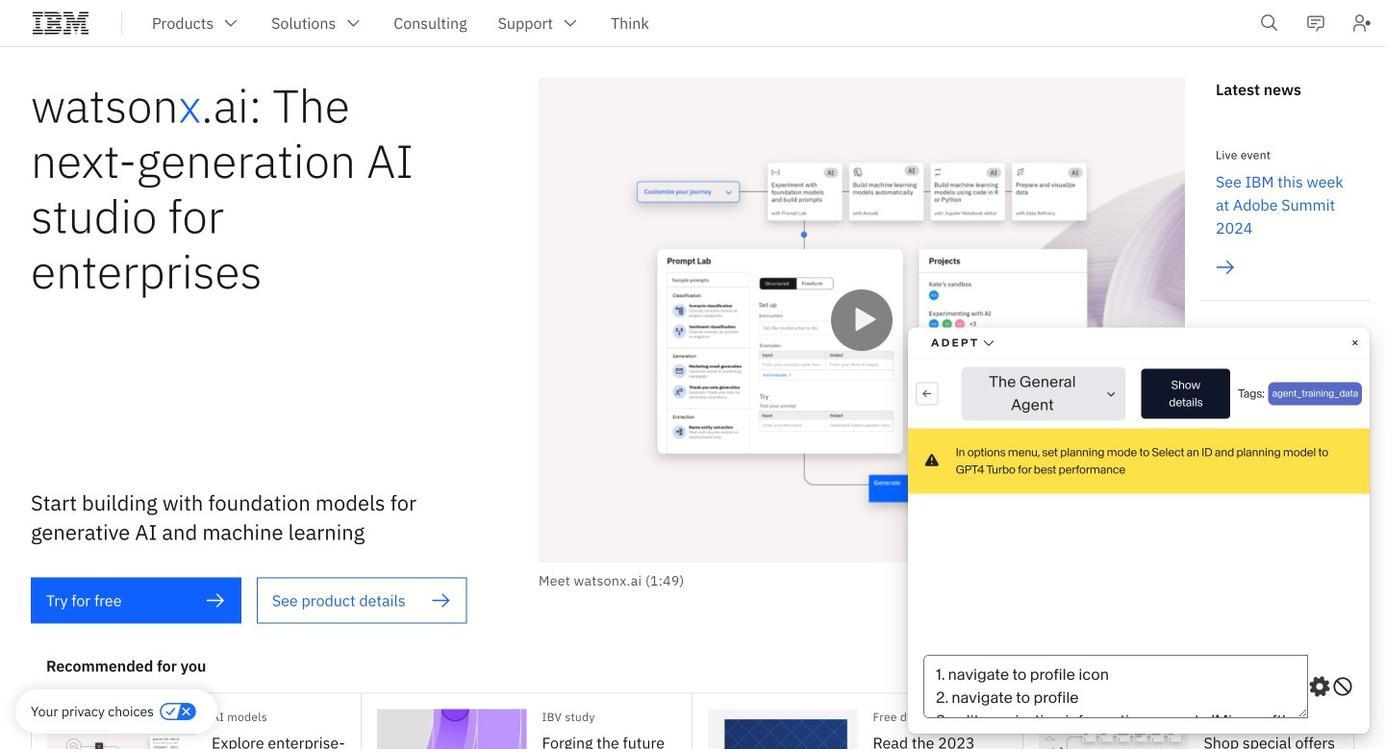Task type: locate. For each thing, give the bounding box(es) containing it.
your privacy choices element
[[31, 701, 154, 722]]



Task type: describe. For each thing, give the bounding box(es) containing it.
let's talk element
[[1265, 701, 1327, 722]]



